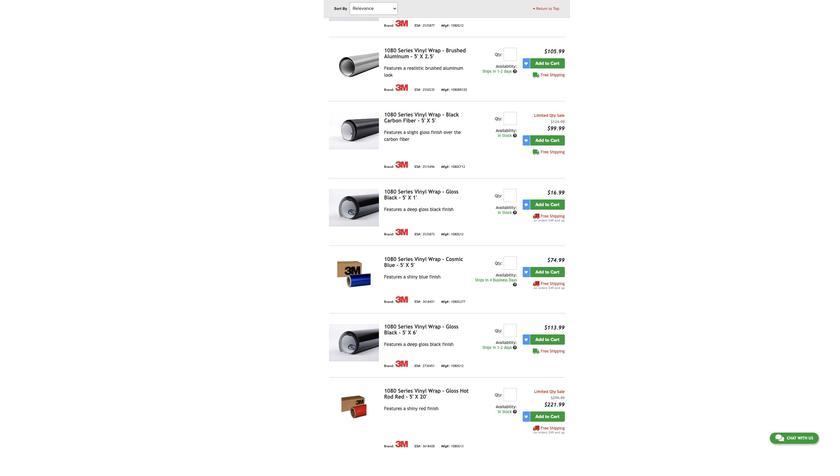 Task type: describe. For each thing, give the bounding box(es) containing it.
availability: for 1080 series vinyl wrap - gloss black - 5′ x 6′
[[496, 341, 517, 345]]

series for 1080 series vinyl wrap - cosmic blue - 5′ x 5′
[[398, 256, 413, 263]]

6′
[[413, 330, 417, 336]]

add for $113.99
[[536, 337, 545, 343]]

to for add to cart "button" related to $16.99
[[546, 202, 550, 208]]

ships in 4 business days
[[476, 278, 517, 283]]

return to top link
[[533, 6, 560, 12]]

es#2535873 - 1080g12 - 1080 series vinyl wrap - gloss black - 5 x 1 - features a deep gloss black finish - 3m - audi bmw volkswagen mercedes benz mini porsche image
[[329, 189, 379, 227]]

es#: 3618428
[[415, 445, 435, 448]]

2 free from the top
[[541, 73, 549, 77]]

1080br120
[[452, 88, 467, 92]]

es#: for 1080 series vinyl wrap - black carbon fiber - 5′ x 5′
[[415, 165, 422, 169]]

- left 1′
[[399, 195, 401, 201]]

5′ right blue
[[400, 262, 405, 268]]

wrap for 1080 series vinyl wrap - gloss black - 5′ x 1′
[[429, 189, 441, 195]]

4
[[490, 278, 492, 283]]

1080 series vinyl wrap - cosmic blue - 5′ x 5′ link
[[385, 256, 464, 268]]

features a shiny blue finish
[[385, 274, 441, 280]]

with
[[798, 436, 808, 441]]

series for 1080 series vinyl wrap - gloss black - 5′ x 6′
[[398, 324, 413, 330]]

look
[[385, 73, 393, 78]]

- right blue
[[397, 262, 399, 268]]

- down mfg#: 1080g377
[[443, 324, 445, 330]]

1 a from the top
[[404, 1, 406, 7]]

features for 1080 series vinyl wrap - gloss black - 5′ x 1′
[[385, 207, 402, 212]]

gloss for 6′
[[419, 342, 429, 347]]

to for 1st add to cart "button" from the bottom
[[546, 414, 550, 420]]

es#2535877 - 1080g12 - 1080 series vinyl wrap - gloss black - 5 x 20 - features a deep gloss black finish - 3m - audi bmw volkswagen mercedes benz mini porsche image
[[329, 0, 379, 21]]

5 free from the top
[[541, 282, 549, 286]]

1080 series vinyl wrap - brushed aluminum - 5' x 2.5'
[[385, 47, 466, 60]]

$105.99
[[545, 48, 565, 55]]

wrap for 1080 series vinyl wrap - gloss hot rod red - 5′ x 20′
[[429, 388, 441, 394]]

1 free shipping from the top
[[541, 9, 565, 13]]

days for $105.99
[[504, 69, 512, 74]]

1080 series vinyl wrap - black carbon fiber - 5′ x 5′
[[385, 112, 459, 124]]

mfg#: for 1080 series vinyl wrap - black carbon fiber - 5′ x 5′
[[442, 165, 450, 169]]

1080 series vinyl wrap - gloss black - 5′ x 1′
[[385, 189, 459, 201]]

wrap for 1080 series vinyl wrap - cosmic blue - 5′ x 5′
[[429, 256, 441, 263]]

3 free from the top
[[541, 150, 549, 155]]

add to wish list image for add to cart "button" related to $16.99
[[525, 203, 528, 206]]

3 orders from the top
[[539, 431, 548, 434]]

$221.99
[[545, 402, 565, 408]]

a for 1080 series vinyl wrap - cosmic blue - 5′ x 5′
[[404, 274, 406, 280]]

3m - corporate logo image for 1080 series vinyl wrap - black carbon fiber - 5′ x 5′
[[396, 161, 408, 168]]

features a deep gloss black finish for 1080 series vinyl wrap - gloss black - 5′ x 1′
[[385, 207, 454, 212]]

business
[[494, 278, 508, 283]]

1 1080g12 from the top
[[452, 24, 464, 27]]

2 free shipping from the top
[[541, 73, 565, 77]]

1080 series vinyl wrap - gloss hot rod red - 5′ x 20′ link
[[385, 388, 469, 400]]

question circle image for $105.99
[[513, 70, 517, 74]]

in for 1080 series vinyl wrap - gloss black - 5′ x 6′
[[493, 346, 497, 350]]

- left 6′
[[399, 330, 401, 336]]

blue
[[419, 274, 428, 280]]

es#3618421 - 1080g377 - 1080 series vinyl wrap - cosmic blue - 5 x 5 - features a shiny blue finish - 3m - audi bmw volkswagen mercedes benz mini porsche image
[[329, 257, 379, 294]]

6 shipping from the top
[[550, 349, 565, 354]]

add to cart for $74.99
[[536, 269, 560, 275]]

sort
[[334, 6, 342, 11]]

cart for $105.99
[[551, 61, 560, 66]]

1 shipping from the top
[[550, 9, 565, 13]]

top
[[554, 6, 560, 11]]

aluminum
[[385, 53, 409, 60]]

features a slight gloss finish over the carbon fiber
[[385, 130, 461, 142]]

- down mfg#: 1080cf12
[[443, 189, 445, 195]]

$16.99
[[548, 190, 565, 196]]

deep for 1080 series vinyl wrap - gloss black - 5′ x 6′
[[408, 342, 418, 347]]

shiny for x
[[408, 274, 418, 280]]

3m - corporate logo image for 1080 series vinyl wrap - gloss hot rod red - 5′ x 20′
[[396, 441, 408, 448]]

1 deep from the top
[[408, 1, 418, 7]]

mfg#: 1080cf12
[[442, 165, 466, 169]]

vinyl for 1080 series vinyl wrap - gloss black - 5′ x 6′
[[415, 324, 427, 330]]

1080 series vinyl wrap - gloss black - 5′ x 1′ link
[[385, 189, 459, 201]]

3 on from the top
[[534, 431, 538, 434]]

to for $113.99 add to cart "button"
[[546, 337, 550, 343]]

add to cart for $113.99
[[536, 337, 560, 343]]

1 features from the top
[[385, 1, 402, 7]]

1080 for 1080 series vinyl wrap - cosmic blue - 5′ x 5′
[[385, 256, 397, 263]]

vinyl for 1080 series vinyl wrap - gloss hot rod red - 5′ x 20′
[[415, 388, 427, 394]]

mfg#: for 1080 series vinyl wrap - gloss hot rod red - 5′ x 20′
[[442, 445, 450, 448]]

2535873
[[423, 232, 435, 236]]

1080 for 1080 series vinyl wrap - gloss black - 5′ x 6′
[[385, 324, 397, 330]]

1080 for 1080 series vinyl wrap - gloss hot rod red - 5′ x 20′
[[385, 388, 397, 394]]

stock for 1080 series vinyl wrap - gloss hot rod red - 5′ x 20′
[[503, 410, 512, 414]]

stock for 1080 series vinyl wrap - gloss black - 5′ x 1′
[[503, 211, 512, 215]]

slight
[[408, 130, 419, 135]]

3618428
[[423, 445, 435, 448]]

3 up from the top
[[562, 431, 565, 434]]

2 question circle image from the top
[[513, 134, 517, 138]]

brand: for 1080 series vinyl wrap - brushed aluminum - 5' x 2.5'
[[385, 88, 395, 92]]

- up 'over'
[[443, 112, 445, 118]]

1 3m - corporate logo image from the top
[[396, 20, 408, 27]]

2 for 1080 series vinyl wrap - gloss black - 5′ x 6′
[[501, 346, 503, 350]]

features for 1080 series vinyl wrap - cosmic blue - 5′ x 5′
[[385, 274, 402, 280]]

4 shipping from the top
[[550, 214, 565, 219]]

5′ up features a shiny blue finish
[[411, 262, 415, 268]]

brand: for 1080 series vinyl wrap - gloss hot rod red - 5′ x 20′
[[385, 445, 395, 448]]

6 free from the top
[[541, 349, 549, 354]]

add for $105.99
[[536, 61, 545, 66]]

- right "fiber"
[[418, 118, 420, 124]]

1080g13
[[452, 445, 464, 448]]

add to cart button for $16.99
[[531, 200, 565, 210]]

gloss up "es#: 2535877"
[[419, 1, 429, 7]]

- left 5'
[[411, 53, 413, 60]]

a for 1080 series vinyl wrap - gloss hot rod red - 5′ x 20′
[[404, 406, 406, 411]]

6 add to cart button from the top
[[531, 412, 565, 422]]

7 free from the top
[[541, 426, 549, 431]]

x for 1′
[[408, 195, 412, 201]]

3 and from the top
[[555, 431, 561, 434]]

- left "brushed"
[[443, 47, 445, 54]]

6 add to cart from the top
[[536, 414, 560, 420]]

chat with us
[[788, 436, 814, 441]]

2 cart from the top
[[551, 138, 560, 143]]

qty for $99.99
[[550, 113, 557, 118]]

x inside the 1080 series vinyl wrap - gloss hot rod red - 5′ x 20′
[[416, 394, 419, 400]]

3618421
[[423, 300, 435, 304]]

in for 1080 series vinyl wrap - gloss black - 5′ x 1′
[[498, 211, 502, 215]]

availability: for 1080 series vinyl wrap - cosmic blue - 5′ x 5′
[[496, 273, 517, 278]]

free shipping on orders $49 and up for $16.99
[[534, 214, 565, 222]]

cart for $74.99
[[551, 269, 560, 275]]

5′ up features a slight gloss finish over the carbon fiber
[[432, 118, 436, 124]]

us
[[809, 436, 814, 441]]

1 mfg#: from the top
[[442, 24, 450, 27]]

stock for 1080 series vinyl wrap - black carbon fiber - 5′ x 5′
[[503, 133, 512, 138]]

limited for $99.99
[[535, 113, 549, 118]]

2 shipping from the top
[[550, 73, 565, 77]]

3 $49 from the top
[[549, 431, 554, 434]]

shiny for -
[[408, 406, 418, 411]]

limited qty sale $299.99 $221.99
[[535, 390, 565, 408]]

in for 1080 series vinyl wrap - brushed aluminum - 5' x 2.5'
[[493, 69, 497, 74]]

6 question circle image from the top
[[513, 410, 517, 414]]

2535877
[[423, 24, 435, 27]]

$124.99
[[551, 120, 565, 124]]

1′
[[413, 195, 417, 201]]

brand: for 1080 series vinyl wrap - gloss black - 5′ x 6′
[[385, 364, 395, 368]]

qty: for 1080 series vinyl wrap - gloss black - 5′ x 1′
[[495, 194, 503, 198]]

1- for 1080 series vinyl wrap - brushed aluminum - 5' x 2.5'
[[498, 69, 501, 74]]

in stock for 1080 series vinyl wrap - gloss black - 5′ x 1′
[[498, 211, 513, 215]]

es#: 2535877
[[415, 24, 435, 27]]

3m - corporate logo image for 1080 series vinyl wrap - gloss black - 5′ x 6′
[[396, 361, 408, 367]]

6 cart from the top
[[551, 414, 560, 420]]

chat with us link
[[771, 433, 820, 444]]

vinyl for 1080 series vinyl wrap - black carbon fiber - 5′ x 5′
[[415, 112, 427, 118]]

$299.99
[[551, 396, 565, 401]]

3 free shipping from the top
[[541, 150, 565, 155]]

red
[[419, 406, 426, 411]]

free shipping on orders $49 and up for $74.99
[[534, 282, 565, 290]]

1080 for 1080 series vinyl wrap - brushed aluminum - 5' x 2.5'
[[385, 47, 397, 54]]

mfg#: 1080g13
[[442, 445, 464, 448]]

x inside 1080 series vinyl wrap - black carbon fiber - 5′ x 5′
[[427, 118, 431, 124]]

5′ inside 1080 series vinyl wrap - gloss black - 5′ x 6′
[[403, 330, 407, 336]]

add for $16.99
[[536, 202, 545, 208]]

1080g377
[[452, 300, 466, 304]]

by
[[343, 6, 348, 11]]

es#: for 1080 series vinyl wrap - brushed aluminum - 5' x 2.5'
[[415, 88, 422, 92]]

and for $74.99
[[555, 286, 561, 290]]

2550235
[[423, 88, 435, 92]]

1080 series vinyl wrap - black carbon fiber - 5′ x 5′ link
[[385, 112, 459, 124]]

- right red
[[406, 394, 408, 400]]

1 brand: from the top
[[385, 24, 395, 27]]

2 add to cart from the top
[[536, 138, 560, 143]]

features for 1080 series vinyl wrap - gloss hot rod red - 5′ x 20′
[[385, 406, 402, 411]]

black for 1080 series vinyl wrap - gloss black - 5′ x 1′
[[430, 207, 441, 212]]

series for 1080 series vinyl wrap - black carbon fiber - 5′ x 5′
[[398, 112, 413, 118]]

1 mfg#: 1080g12 from the top
[[442, 24, 464, 27]]

fiber
[[404, 118, 417, 124]]

qty: for 1080 series vinyl wrap - gloss black - 5′ x 6′
[[495, 329, 503, 333]]

caret up image
[[533, 7, 536, 11]]

to left top
[[549, 6, 553, 11]]

2730451
[[423, 364, 435, 368]]

blue
[[385, 262, 395, 268]]

in for 1080 series vinyl wrap - black carbon fiber - 5′ x 5′
[[498, 133, 502, 138]]

1 black from the top
[[430, 1, 441, 7]]

hot
[[461, 388, 469, 394]]

gloss for 1′
[[419, 207, 429, 212]]

3 free shipping on orders $49 and up from the top
[[534, 426, 565, 434]]

series for 1080 series vinyl wrap - gloss black - 5′ x 1′
[[398, 189, 413, 195]]

add to wish list image for 1st add to cart "button" from the bottom
[[525, 415, 528, 418]]

limited for $221.99
[[535, 390, 549, 394]]

series for 1080 series vinyl wrap - brushed aluminum - 5' x 2.5'
[[398, 47, 413, 54]]

2 add from the top
[[536, 138, 545, 143]]

add to wish list image for $113.99 add to cart "button"
[[525, 338, 528, 341]]

x for 2.5'
[[420, 53, 424, 60]]

features for 1080 series vinyl wrap - brushed aluminum - 5' x 2.5'
[[385, 66, 402, 71]]

es#2515496 - 1080cf12 - 1080 series vinyl wrap - black carbon fiber - 5 x 5 - features a slight gloss finish over the carbon fiber - 3m - audi bmw volkswagen mercedes benz mini porsche image
[[329, 112, 379, 150]]

6 add from the top
[[536, 414, 545, 420]]

es#: 2515496
[[415, 165, 435, 169]]

$99.99
[[548, 126, 565, 132]]

sale for $99.99
[[558, 113, 565, 118]]

days
[[509, 278, 517, 283]]

$113.99
[[545, 325, 565, 331]]

2.5'
[[425, 53, 434, 60]]



Task type: locate. For each thing, give the bounding box(es) containing it.
6 vinyl from the top
[[415, 388, 427, 394]]

gloss inside the 1080 series vinyl wrap - gloss hot rod red - 5′ x 20′
[[446, 388, 459, 394]]

3m - corporate logo image for 1080 series vinyl wrap - gloss black - 5′ x 1′
[[396, 229, 408, 236]]

qty for $221.99
[[550, 390, 557, 394]]

5 wrap from the top
[[429, 324, 441, 330]]

wrap for 1080 series vinyl wrap - brushed aluminum - 5' x 2.5'
[[429, 47, 441, 54]]

2 orders from the top
[[539, 286, 548, 290]]

1 vertical spatial 1-
[[498, 346, 501, 350]]

finish inside features a slight gloss finish over the carbon fiber
[[431, 130, 443, 135]]

gloss for x
[[420, 130, 430, 135]]

vinyl for 1080 series vinyl wrap - brushed aluminum - 5' x 2.5'
[[415, 47, 427, 54]]

aluminum
[[443, 66, 464, 71]]

wrap up brushed
[[429, 47, 441, 54]]

2 limited from the top
[[535, 390, 549, 394]]

1 vertical spatial up
[[562, 286, 565, 290]]

1 vertical spatial ships in 1-2 days
[[483, 346, 513, 350]]

orders down $221.99 on the bottom of the page
[[539, 431, 548, 434]]

to for $74.99's add to cart "button"
[[546, 269, 550, 275]]

3 add to wish list image from the top
[[525, 338, 528, 341]]

2 vertical spatial and
[[555, 431, 561, 434]]

2 vertical spatial 1080g12
[[452, 364, 464, 368]]

3m - corporate logo image left "es#: 2535877"
[[396, 20, 408, 27]]

4 features from the top
[[385, 207, 402, 212]]

qty: for 1080 series vinyl wrap - gloss hot rod red - 5′ x 20′
[[495, 393, 503, 398]]

sale inside limited qty sale $124.99 $99.99
[[558, 113, 565, 118]]

5′ left 1′
[[403, 195, 407, 201]]

add
[[536, 61, 545, 66], [536, 138, 545, 143], [536, 202, 545, 208], [536, 269, 545, 275], [536, 337, 545, 343], [536, 414, 545, 420]]

5 3m - corporate logo image from the top
[[396, 296, 408, 303]]

1 free shipping on orders $49 and up from the top
[[534, 214, 565, 222]]

wrap for 1080 series vinyl wrap - gloss black - 5′ x 6′
[[429, 324, 441, 330]]

2 vertical spatial gloss
[[446, 388, 459, 394]]

free down $16.99 at the top of the page
[[541, 214, 549, 219]]

gloss for 1080 series vinyl wrap - gloss hot rod red - 5′ x 20′
[[446, 388, 459, 394]]

availability: for 1080 series vinyl wrap - black carbon fiber - 5′ x 5′
[[496, 129, 517, 133]]

1 vertical spatial in
[[498, 211, 502, 215]]

2 in stock from the top
[[498, 211, 513, 215]]

1 2 from the top
[[501, 69, 503, 74]]

sale
[[558, 113, 565, 118], [558, 390, 565, 394]]

question circle image
[[513, 70, 517, 74], [513, 134, 517, 138], [513, 211, 517, 215], [513, 283, 517, 287], [513, 346, 517, 350], [513, 410, 517, 414]]

5 add from the top
[[536, 337, 545, 343]]

x inside 1080 series vinyl wrap - gloss black - 5′ x 1′
[[408, 195, 412, 201]]

2 es#: from the top
[[415, 88, 422, 92]]

3 features from the top
[[385, 130, 402, 135]]

limited inside limited qty sale $299.99 $221.99
[[535, 390, 549, 394]]

question circle image for $113.99
[[513, 346, 517, 350]]

a
[[404, 1, 406, 7], [404, 66, 406, 71], [404, 130, 406, 135], [404, 207, 406, 212], [404, 274, 406, 280], [404, 342, 406, 347], [404, 406, 406, 411]]

black for 1080 series vinyl wrap - gloss black - 5′ x 1′
[[385, 195, 398, 201]]

1 vertical spatial on
[[534, 286, 538, 290]]

6 qty: from the top
[[495, 393, 503, 398]]

wrap inside the 1080 series vinyl wrap - gloss hot rod red - 5′ x 20′
[[429, 388, 441, 394]]

2 features a deep gloss black finish from the top
[[385, 207, 454, 212]]

1 $49 from the top
[[549, 219, 554, 222]]

7 a from the top
[[404, 406, 406, 411]]

1 stock from the top
[[503, 133, 512, 138]]

4 free from the top
[[541, 214, 549, 219]]

vinyl up realistic at top
[[415, 47, 427, 54]]

0 vertical spatial and
[[555, 219, 561, 222]]

wrap
[[429, 47, 441, 54], [429, 112, 441, 118], [429, 189, 441, 195], [429, 256, 441, 263], [429, 324, 441, 330], [429, 388, 441, 394]]

mfg#: for 1080 series vinyl wrap - brushed aluminum - 5' x 2.5'
[[442, 88, 450, 92]]

es#: 2550235
[[415, 88, 435, 92]]

wrap inside 1080 series vinyl wrap - gloss black - 5′ x 6′
[[429, 324, 441, 330]]

0 vertical spatial up
[[562, 219, 565, 222]]

1 vertical spatial black
[[385, 195, 398, 201]]

5′ right "fiber"
[[422, 118, 426, 124]]

series for 1080 series vinyl wrap - gloss hot rod red - 5′ x 20′
[[398, 388, 413, 394]]

1080 up features a shiny blue finish
[[385, 256, 397, 263]]

series inside '1080 series vinyl wrap - cosmic blue - 5′ x 5′'
[[398, 256, 413, 263]]

4 a from the top
[[404, 207, 406, 212]]

1 vertical spatial deep
[[408, 207, 418, 212]]

1080g12 for 1080 series vinyl wrap - gloss black - 5′ x 6′
[[452, 364, 464, 368]]

mfg#: 1080g12 right 2730451
[[442, 364, 464, 368]]

2 vertical spatial $49
[[549, 431, 554, 434]]

3m - corporate logo image left es#: 3618428
[[396, 441, 408, 448]]

3 mfg#: 1080g12 from the top
[[442, 364, 464, 368]]

x inside 1080 series vinyl wrap - gloss black - 5′ x 6′
[[408, 330, 412, 336]]

brand: for 1080 series vinyl wrap - gloss black - 5′ x 1′
[[385, 232, 395, 236]]

x for 6′
[[408, 330, 412, 336]]

1 features a deep gloss black finish from the top
[[385, 1, 454, 7]]

3 es#: from the top
[[415, 165, 422, 169]]

es#: left 3618421
[[415, 300, 422, 304]]

black for 1080 series vinyl wrap - gloss black - 5′ x 6′
[[385, 330, 398, 336]]

gloss
[[446, 189, 459, 195], [446, 324, 459, 330], [446, 388, 459, 394]]

wrap right 1′
[[429, 189, 441, 195]]

red
[[395, 394, 405, 400]]

shipping
[[550, 9, 565, 13], [550, 73, 565, 77], [550, 150, 565, 155], [550, 214, 565, 219], [550, 282, 565, 286], [550, 349, 565, 354], [550, 426, 565, 431]]

1080 left 1′
[[385, 189, 397, 195]]

1 vertical spatial 2
[[501, 346, 503, 350]]

1080 series vinyl wrap - cosmic blue - 5′ x 5′
[[385, 256, 464, 268]]

cart down $99.99
[[551, 138, 560, 143]]

free right caret up image
[[541, 9, 549, 13]]

x right 5'
[[420, 53, 424, 60]]

3 brand: from the top
[[385, 165, 395, 169]]

features a shiny red finish
[[385, 406, 439, 411]]

2 $49 from the top
[[549, 286, 554, 290]]

5′ inside 1080 series vinyl wrap - gloss black - 5′ x 1′
[[403, 195, 407, 201]]

on for $74.99
[[534, 286, 538, 290]]

-
[[443, 47, 445, 54], [411, 53, 413, 60], [443, 112, 445, 118], [418, 118, 420, 124], [443, 189, 445, 195], [399, 195, 401, 201], [443, 256, 445, 263], [397, 262, 399, 268], [443, 324, 445, 330], [399, 330, 401, 336], [443, 388, 445, 394], [406, 394, 408, 400]]

0 vertical spatial free shipping on orders $49 and up
[[534, 214, 565, 222]]

sale up $299.99
[[558, 390, 565, 394]]

features inside features a slight gloss finish over the carbon fiber
[[385, 130, 402, 135]]

carbon
[[385, 118, 402, 124]]

x inside 1080 series vinyl wrap - brushed aluminum - 5' x 2.5'
[[420, 53, 424, 60]]

0 vertical spatial ships
[[483, 69, 492, 74]]

es#: left 2730451
[[415, 364, 422, 368]]

1 on from the top
[[534, 219, 538, 222]]

and down $16.99 at the top of the page
[[555, 219, 561, 222]]

5 cart from the top
[[551, 337, 560, 343]]

ships for 1080 series vinyl wrap - brushed aluminum - 5' x 2.5'
[[483, 69, 492, 74]]

0 vertical spatial black
[[430, 1, 441, 7]]

4 vinyl from the top
[[415, 256, 427, 263]]

vinyl inside 1080 series vinyl wrap - gloss black - 5′ x 1′
[[415, 189, 427, 195]]

es#3618428 - 1080g13 - 1080 series vinyl wrap - gloss hot rod red - 5 x 20 - features a shiny red finish - 3m - audi bmw volkswagen mercedes benz mini porsche image
[[329, 388, 379, 426]]

1 vertical spatial 1080g12
[[452, 232, 464, 236]]

gloss left hot
[[446, 388, 459, 394]]

stock
[[503, 133, 512, 138], [503, 211, 512, 215], [503, 410, 512, 414]]

1- for 1080 series vinyl wrap - gloss black - 5′ x 6′
[[498, 346, 501, 350]]

2 vertical spatial free shipping on orders $49 and up
[[534, 426, 565, 434]]

es#: for 1080 series vinyl wrap - gloss black - 5′ x 1′
[[415, 232, 422, 236]]

qty up $124.99
[[550, 113, 557, 118]]

7 brand: from the top
[[385, 445, 395, 448]]

black inside 1080 series vinyl wrap - gloss black - 5′ x 6′
[[385, 330, 398, 336]]

rod
[[385, 394, 394, 400]]

0 vertical spatial 1-
[[498, 69, 501, 74]]

a inside features a slight gloss finish over the carbon fiber
[[404, 130, 406, 135]]

black up 2535877
[[430, 1, 441, 7]]

1080g12 up "brushed"
[[452, 24, 464, 27]]

up down $74.99
[[562, 286, 565, 290]]

5′
[[422, 118, 426, 124], [432, 118, 436, 124], [403, 195, 407, 201], [400, 262, 405, 268], [411, 262, 415, 268], [403, 330, 407, 336], [410, 394, 414, 400]]

2 days from the top
[[504, 346, 512, 350]]

es#: for 1080 series vinyl wrap - gloss black - 5′ x 6′
[[415, 364, 422, 368]]

es#: 3618421
[[415, 300, 435, 304]]

1080 inside 1080 series vinyl wrap - brushed aluminum - 5' x 2.5'
[[385, 47, 397, 54]]

1080 series vinyl wrap - brushed aluminum - 5' x 2.5' link
[[385, 47, 466, 60]]

3 mfg#: from the top
[[442, 165, 450, 169]]

2 series from the top
[[398, 112, 413, 118]]

0 vertical spatial 2
[[501, 69, 503, 74]]

4 add from the top
[[536, 269, 545, 275]]

5 shipping from the top
[[550, 282, 565, 286]]

$49
[[549, 219, 554, 222], [549, 286, 554, 290], [549, 431, 554, 434]]

cart down $74.99
[[551, 269, 560, 275]]

limited inside limited qty sale $124.99 $99.99
[[535, 113, 549, 118]]

sale inside limited qty sale $299.99 $221.99
[[558, 390, 565, 394]]

cart down $105.99
[[551, 61, 560, 66]]

1080 inside 1080 series vinyl wrap - gloss black - 5′ x 1′
[[385, 189, 397, 195]]

over
[[444, 130, 453, 135]]

finish
[[443, 1, 454, 7], [431, 130, 443, 135], [443, 207, 454, 212], [430, 274, 441, 280], [443, 342, 454, 347], [428, 406, 439, 411]]

2 1080 from the top
[[385, 112, 397, 118]]

2 vertical spatial deep
[[408, 342, 418, 347]]

1 vertical spatial mfg#: 1080g12
[[442, 232, 464, 236]]

x up features a slight gloss finish over the carbon fiber
[[427, 118, 431, 124]]

deep for 1080 series vinyl wrap - gloss black - 5′ x 1′
[[408, 207, 418, 212]]

x left the 20′
[[416, 394, 419, 400]]

mfg#: 1080g377
[[442, 300, 466, 304]]

a inside features a realistic brushed aluminum look
[[404, 66, 406, 71]]

- left cosmic
[[443, 256, 445, 263]]

qty: for 1080 series vinyl wrap - black carbon fiber - 5′ x 5′
[[495, 117, 503, 121]]

cart down $113.99
[[551, 337, 560, 343]]

black for 1080 series vinyl wrap - gloss black - 5′ x 6′
[[430, 342, 441, 347]]

qty
[[550, 113, 557, 118], [550, 390, 557, 394]]

1 gloss from the top
[[446, 189, 459, 195]]

1080 inside 1080 series vinyl wrap - gloss black - 5′ x 6′
[[385, 324, 397, 330]]

black
[[430, 1, 441, 7], [430, 207, 441, 212], [430, 342, 441, 347]]

0 vertical spatial 1080g12
[[452, 24, 464, 27]]

1 1- from the top
[[498, 69, 501, 74]]

ships for 1080 series vinyl wrap - cosmic blue - 5′ x 5′
[[476, 278, 485, 283]]

0 vertical spatial shiny
[[408, 274, 418, 280]]

and
[[555, 219, 561, 222], [555, 286, 561, 290], [555, 431, 561, 434]]

2 brand: from the top
[[385, 88, 395, 92]]

1080 left 6′
[[385, 324, 397, 330]]

2 vertical spatial on
[[534, 431, 538, 434]]

wrap right the 20′
[[429, 388, 441, 394]]

1 and from the top
[[555, 219, 561, 222]]

7 mfg#: from the top
[[442, 445, 450, 448]]

series inside 1080 series vinyl wrap - brushed aluminum - 5' x 2.5'
[[398, 47, 413, 54]]

4 question circle image from the top
[[513, 283, 517, 287]]

vinyl for 1080 series vinyl wrap - gloss black - 5′ x 1′
[[415, 189, 427, 195]]

3m - corporate logo image left es#: 3618421
[[396, 296, 408, 303]]

deep down 1′
[[408, 207, 418, 212]]

carbon
[[385, 137, 399, 142]]

vinyl inside 1080 series vinyl wrap - gloss black - 5′ x 6′
[[415, 324, 427, 330]]

wrap inside 1080 series vinyl wrap - gloss black - 5′ x 1′
[[429, 189, 441, 195]]

add to cart button for $105.99
[[531, 58, 565, 69]]

2 vertical spatial in
[[498, 410, 502, 414]]

shiny left red
[[408, 406, 418, 411]]

add to wish list image
[[525, 139, 528, 142], [525, 203, 528, 206], [525, 338, 528, 341], [525, 415, 528, 418]]

0 vertical spatial on
[[534, 219, 538, 222]]

1 vertical spatial free shipping on orders $49 and up
[[534, 282, 565, 290]]

qty inside limited qty sale $299.99 $221.99
[[550, 390, 557, 394]]

0 vertical spatial qty
[[550, 113, 557, 118]]

5 vinyl from the top
[[415, 324, 427, 330]]

1080 inside the 1080 series vinyl wrap - gloss hot rod red - 5′ x 20′
[[385, 388, 397, 394]]

wrap inside 1080 series vinyl wrap - brushed aluminum - 5' x 2.5'
[[429, 47, 441, 54]]

series inside 1080 series vinyl wrap - black carbon fiber - 5′ x 5′
[[398, 112, 413, 118]]

0 vertical spatial mfg#: 1080g12
[[442, 24, 464, 27]]

qty: for 1080 series vinyl wrap - cosmic blue - 5′ x 5′
[[495, 261, 503, 266]]

question circle image for $16.99
[[513, 211, 517, 215]]

vinyl inside the 1080 series vinyl wrap - gloss hot rod red - 5′ x 20′
[[415, 388, 427, 394]]

20′
[[420, 394, 427, 400]]

features a deep gloss black finish
[[385, 1, 454, 7], [385, 207, 454, 212], [385, 342, 454, 347]]

0 vertical spatial deep
[[408, 1, 418, 7]]

add to cart button
[[531, 58, 565, 69], [531, 135, 565, 146], [531, 200, 565, 210], [531, 267, 565, 277], [531, 335, 565, 345], [531, 412, 565, 422]]

ships for 1080 series vinyl wrap - gloss black - 5′ x 6′
[[483, 346, 492, 350]]

1 vertical spatial days
[[504, 346, 512, 350]]

mfg#: 1080g12
[[442, 24, 464, 27], [442, 232, 464, 236], [442, 364, 464, 368]]

fiber
[[400, 137, 410, 142]]

3 1080 from the top
[[385, 189, 397, 195]]

1 vertical spatial add to wish list image
[[525, 271, 528, 274]]

features a realistic brushed aluminum look
[[385, 66, 464, 78]]

0 vertical spatial orders
[[539, 219, 548, 222]]

free shipping right caret up image
[[541, 9, 565, 13]]

return to top
[[536, 6, 560, 11]]

1 es#: from the top
[[415, 24, 422, 27]]

wrap for 1080 series vinyl wrap - black carbon fiber - 5′ x 5′
[[429, 112, 441, 118]]

2 vertical spatial up
[[562, 431, 565, 434]]

gloss for 1080 series vinyl wrap - gloss black - 5′ x 1′
[[446, 189, 459, 195]]

1 vertical spatial stock
[[503, 211, 512, 215]]

add to wish list image for $105.99
[[525, 62, 528, 65]]

series inside the 1080 series vinyl wrap - gloss hot rod red - 5′ x 20′
[[398, 388, 413, 394]]

free shipping on orders $49 and up down $221.99 on the bottom of the page
[[534, 426, 565, 434]]

mfg#:
[[442, 24, 450, 27], [442, 88, 450, 92], [442, 165, 450, 169], [442, 232, 450, 236], [442, 300, 450, 304], [442, 364, 450, 368], [442, 445, 450, 448]]

0 vertical spatial in stock
[[498, 133, 513, 138]]

add to cart button down $74.99
[[531, 267, 565, 277]]

3 stock from the top
[[503, 410, 512, 414]]

1080 series vinyl wrap - gloss hot rod red - 5′ x 20′
[[385, 388, 469, 400]]

sort by
[[334, 6, 348, 11]]

es#: left 2535877
[[415, 24, 422, 27]]

qty inside limited qty sale $124.99 $99.99
[[550, 113, 557, 118]]

add to cart down $74.99
[[536, 269, 560, 275]]

2 vertical spatial black
[[385, 330, 398, 336]]

1080 series vinyl wrap - gloss black - 5′ x 6′
[[385, 324, 459, 336]]

availability: for 1080 series vinyl wrap - brushed aluminum - 5' x 2.5'
[[496, 64, 517, 69]]

mfg#: right 2535877
[[442, 24, 450, 27]]

5 brand: from the top
[[385, 300, 395, 304]]

4 free shipping from the top
[[541, 349, 565, 354]]

2 black from the top
[[430, 207, 441, 212]]

black inside 1080 series vinyl wrap - gloss black - 5′ x 1′
[[385, 195, 398, 201]]

0 vertical spatial add to wish list image
[[525, 62, 528, 65]]

sale for $221.99
[[558, 390, 565, 394]]

vinyl inside 1080 series vinyl wrap - black carbon fiber - 5′ x 5′
[[415, 112, 427, 118]]

orders down $74.99
[[539, 286, 548, 290]]

a for 1080 series vinyl wrap - gloss black - 5′ x 1′
[[404, 207, 406, 212]]

1080 inside 1080 series vinyl wrap - black carbon fiber - 5′ x 5′
[[385, 112, 397, 118]]

to down $221.99 on the bottom of the page
[[546, 414, 550, 420]]

black down 1080 series vinyl wrap - gloss black - 5′ x 1′
[[430, 207, 441, 212]]

on for $16.99
[[534, 219, 538, 222]]

1 vertical spatial black
[[430, 207, 441, 212]]

2 a from the top
[[404, 66, 406, 71]]

5 question circle image from the top
[[513, 346, 517, 350]]

black down 1080 series vinyl wrap - gloss black - 5′ x 6′
[[430, 342, 441, 347]]

1 days from the top
[[504, 69, 512, 74]]

and down $221.99 on the bottom of the page
[[555, 431, 561, 434]]

1 vertical spatial qty
[[550, 390, 557, 394]]

6 wrap from the top
[[429, 388, 441, 394]]

on
[[534, 219, 538, 222], [534, 286, 538, 290], [534, 431, 538, 434]]

2 vertical spatial in stock
[[498, 410, 513, 414]]

3 3m - corporate logo image from the top
[[396, 161, 408, 168]]

0 vertical spatial in
[[493, 69, 497, 74]]

black up 'over'
[[446, 112, 459, 118]]

chat
[[788, 436, 797, 441]]

gloss inside 1080 series vinyl wrap - gloss black - 5′ x 1′
[[446, 189, 459, 195]]

2 vertical spatial features a deep gloss black finish
[[385, 342, 454, 347]]

and down $74.99
[[555, 286, 561, 290]]

free shipping down $99.99
[[541, 150, 565, 155]]

1 vertical spatial features a deep gloss black finish
[[385, 207, 454, 212]]

1080 inside '1080 series vinyl wrap - cosmic blue - 5′ x 5′'
[[385, 256, 397, 263]]

es#: 2730451
[[415, 364, 435, 368]]

shiny
[[408, 274, 418, 280], [408, 406, 418, 411]]

3m - corporate logo image for 1080 series vinyl wrap - cosmic blue - 5′ x 5′
[[396, 296, 408, 303]]

1 1080 from the top
[[385, 47, 397, 54]]

mfg#: right 2730451
[[442, 364, 450, 368]]

2 vertical spatial black
[[430, 342, 441, 347]]

1 vertical spatial ships
[[476, 278, 485, 283]]

cart for $113.99
[[551, 337, 560, 343]]

comments image
[[776, 434, 785, 442]]

wrap inside 1080 series vinyl wrap - black carbon fiber - 5′ x 5′
[[429, 112, 441, 118]]

es#: left 2550235
[[415, 88, 422, 92]]

5 availability: from the top
[[496, 341, 517, 345]]

add to cart button down $221.99 on the bottom of the page
[[531, 412, 565, 422]]

1 vertical spatial $49
[[549, 286, 554, 290]]

brushed
[[426, 66, 442, 71]]

1080g12 up hot
[[452, 364, 464, 368]]

to for add to cart "button" corresponding to $105.99
[[546, 61, 550, 66]]

add to cart for $105.99
[[536, 61, 560, 66]]

1080g12 up cosmic
[[452, 232, 464, 236]]

shipping down $74.99
[[550, 282, 565, 286]]

gloss down 1080 series vinyl wrap - gloss black - 5′ x 6′ "link"
[[419, 342, 429, 347]]

0 vertical spatial features a deep gloss black finish
[[385, 1, 454, 7]]

3 availability: from the top
[[496, 206, 517, 210]]

2 shiny from the top
[[408, 406, 418, 411]]

in stock
[[498, 133, 513, 138], [498, 211, 513, 215], [498, 410, 513, 414]]

0 vertical spatial days
[[504, 69, 512, 74]]

1 vertical spatial gloss
[[446, 324, 459, 330]]

es#2730451 - 1080g12 - 1080 series vinyl wrap - gloss black - 5 x 6 - features a deep gloss black finish - 3m - audi bmw volkswagen mercedes benz mini porsche image
[[329, 324, 379, 362]]

add to cart button for $74.99
[[531, 267, 565, 277]]

4 add to cart from the top
[[536, 269, 560, 275]]

3m - corporate logo image
[[396, 20, 408, 27], [396, 84, 408, 91], [396, 161, 408, 168], [396, 229, 408, 236], [396, 296, 408, 303], [396, 361, 408, 367], [396, 441, 408, 448]]

5 add to cart from the top
[[536, 337, 560, 343]]

free shipping on orders $49 and up down $16.99 at the top of the page
[[534, 214, 565, 222]]

gloss inside features a slight gloss finish over the carbon fiber
[[420, 130, 430, 135]]

es#: 2535873
[[415, 232, 435, 236]]

1 vertical spatial shiny
[[408, 406, 418, 411]]

2 wrap from the top
[[429, 112, 441, 118]]

$49 down $74.99
[[549, 286, 554, 290]]

0 vertical spatial stock
[[503, 133, 512, 138]]

brand:
[[385, 24, 395, 27], [385, 88, 395, 92], [385, 165, 395, 169], [385, 232, 395, 236], [385, 300, 395, 304], [385, 364, 395, 368], [385, 445, 395, 448]]

vinyl up red
[[415, 388, 427, 394]]

3 add to cart from the top
[[536, 202, 560, 208]]

$49 for $16.99
[[549, 219, 554, 222]]

1080 series vinyl wrap - gloss black - 5′ x 6′ link
[[385, 324, 459, 336]]

availability: for 1080 series vinyl wrap - gloss hot rod red - 5′ x 20′
[[496, 405, 517, 409]]

1 add from the top
[[536, 61, 545, 66]]

1 wrap from the top
[[429, 47, 441, 54]]

free
[[541, 9, 549, 13], [541, 73, 549, 77], [541, 150, 549, 155], [541, 214, 549, 219], [541, 282, 549, 286], [541, 349, 549, 354], [541, 426, 549, 431]]

2 vertical spatial stock
[[503, 410, 512, 414]]

brand: for 1080 series vinyl wrap - black carbon fiber - 5′ x 5′
[[385, 165, 395, 169]]

7 shipping from the top
[[550, 426, 565, 431]]

add to cart down $105.99
[[536, 61, 560, 66]]

0 vertical spatial black
[[446, 112, 459, 118]]

1 in from the top
[[498, 133, 502, 138]]

2 vertical spatial orders
[[539, 431, 548, 434]]

ships in 1-2 days for 1080 series vinyl wrap - gloss black - 5′ x 6′
[[483, 346, 513, 350]]

black inside 1080 series vinyl wrap - black carbon fiber - 5′ x 5′
[[446, 112, 459, 118]]

1080
[[385, 47, 397, 54], [385, 112, 397, 118], [385, 189, 397, 195], [385, 256, 397, 263], [385, 324, 397, 330], [385, 388, 397, 394]]

the
[[455, 130, 461, 135]]

$74.99
[[548, 257, 565, 264]]

1 vertical spatial in
[[486, 278, 489, 283]]

5'
[[414, 53, 419, 60]]

3m - corporate logo image left es#: 2535873
[[396, 229, 408, 236]]

2 vertical spatial in
[[493, 346, 497, 350]]

3 vinyl from the top
[[415, 189, 427, 195]]

1080 left "fiber"
[[385, 112, 397, 118]]

vinyl up slight
[[415, 112, 427, 118]]

2 add to cart button from the top
[[531, 135, 565, 146]]

up for $74.99
[[562, 286, 565, 290]]

3 1080g12 from the top
[[452, 364, 464, 368]]

0 vertical spatial limited
[[535, 113, 549, 118]]

1080 for 1080 series vinyl wrap - black carbon fiber - 5′ x 5′
[[385, 112, 397, 118]]

1 vertical spatial in stock
[[498, 211, 513, 215]]

series
[[398, 47, 413, 54], [398, 112, 413, 118], [398, 189, 413, 195], [398, 256, 413, 263], [398, 324, 413, 330], [398, 388, 413, 394]]

0 vertical spatial sale
[[558, 113, 565, 118]]

features inside features a realistic brushed aluminum look
[[385, 66, 402, 71]]

mfg#: 1080br120
[[442, 88, 467, 92]]

gloss inside 1080 series vinyl wrap - gloss black - 5′ x 6′
[[446, 324, 459, 330]]

1080cf12
[[452, 165, 466, 169]]

free down $74.99
[[541, 282, 549, 286]]

realistic
[[408, 66, 424, 71]]

black left 1′
[[385, 195, 398, 201]]

es#: for 1080 series vinyl wrap - cosmic blue - 5′ x 5′
[[415, 300, 422, 304]]

availability:
[[496, 64, 517, 69], [496, 129, 517, 133], [496, 206, 517, 210], [496, 273, 517, 278], [496, 341, 517, 345], [496, 405, 517, 409]]

3 gloss from the top
[[446, 388, 459, 394]]

0 vertical spatial in
[[498, 133, 502, 138]]

None number field
[[504, 48, 517, 61], [504, 112, 517, 125], [504, 189, 517, 202], [504, 257, 517, 270], [504, 324, 517, 337], [504, 388, 517, 402], [504, 48, 517, 61], [504, 112, 517, 125], [504, 189, 517, 202], [504, 257, 517, 270], [504, 324, 517, 337], [504, 388, 517, 402]]

1 free from the top
[[541, 9, 549, 13]]

2 add to wish list image from the top
[[525, 271, 528, 274]]

add to cart down $113.99
[[536, 337, 560, 343]]

free shipping on orders $49 and up
[[534, 214, 565, 222], [534, 282, 565, 290], [534, 426, 565, 434]]

2 qty from the top
[[550, 390, 557, 394]]

orders
[[539, 219, 548, 222], [539, 286, 548, 290], [539, 431, 548, 434]]

sale up $124.99
[[558, 113, 565, 118]]

5 mfg#: from the top
[[442, 300, 450, 304]]

1080g12 for 1080 series vinyl wrap - gloss black - 5′ x 1′
[[452, 232, 464, 236]]

features a deep gloss black finish up "es#: 2535877"
[[385, 1, 454, 7]]

- right the 20′
[[443, 388, 445, 394]]

a for 1080 series vinyl wrap - black carbon fiber - 5′ x 5′
[[404, 130, 406, 135]]

qty up $299.99
[[550, 390, 557, 394]]

3 add from the top
[[536, 202, 545, 208]]

1 vertical spatial sale
[[558, 390, 565, 394]]

3m - corporate logo image left es#: 2730451
[[396, 361, 408, 367]]

x
[[420, 53, 424, 60], [427, 118, 431, 124], [408, 195, 412, 201], [406, 262, 409, 268], [408, 330, 412, 336], [416, 394, 419, 400]]

wrap inside '1080 series vinyl wrap - cosmic blue - 5′ x 5′'
[[429, 256, 441, 263]]

2515496
[[423, 165, 435, 169]]

1 sale from the top
[[558, 113, 565, 118]]

to down $99.99
[[546, 138, 550, 143]]

gloss down 1080 series vinyl wrap - gloss black - 5′ x 1′ link at the top
[[419, 207, 429, 212]]

series inside 1080 series vinyl wrap - gloss black - 5′ x 6′
[[398, 324, 413, 330]]

1-
[[498, 69, 501, 74], [498, 346, 501, 350]]

es#: left 2535873
[[415, 232, 422, 236]]

1 qty from the top
[[550, 113, 557, 118]]

limited qty sale $124.99 $99.99
[[535, 113, 565, 132]]

3 shipping from the top
[[550, 150, 565, 155]]

return
[[537, 6, 548, 11]]

es#2550235 - 1080br120 - 1080 series vinyl wrap - brushed aluminum - 5' x 2.5' - features a realistic brushed aluminum look - 3m - audi bmw volkswagen mercedes benz porsche image
[[329, 48, 379, 85]]

orders for $74.99
[[539, 286, 548, 290]]

6 3m - corporate logo image from the top
[[396, 361, 408, 367]]

6 features from the top
[[385, 342, 402, 347]]

shiny left blue
[[408, 274, 418, 280]]

vinyl inside 1080 series vinyl wrap - brushed aluminum - 5' x 2.5'
[[415, 47, 427, 54]]

cosmic
[[446, 256, 464, 263]]

5 features from the top
[[385, 274, 402, 280]]

2 vertical spatial mfg#: 1080g12
[[442, 364, 464, 368]]

0 vertical spatial gloss
[[446, 189, 459, 195]]

up down $221.99 on the bottom of the page
[[562, 431, 565, 434]]

es#: left 2515496
[[415, 165, 422, 169]]

deep
[[408, 1, 418, 7], [408, 207, 418, 212], [408, 342, 418, 347]]

2 1080g12 from the top
[[452, 232, 464, 236]]

2 on from the top
[[534, 286, 538, 290]]

x inside '1080 series vinyl wrap - cosmic blue - 5′ x 5′'
[[406, 262, 409, 268]]

add to cart for $16.99
[[536, 202, 560, 208]]

brushed
[[446, 47, 466, 54]]

6 mfg#: from the top
[[442, 364, 450, 368]]

6 availability: from the top
[[496, 405, 517, 409]]

series inside 1080 series vinyl wrap - gloss black - 5′ x 1′
[[398, 189, 413, 195]]

0 vertical spatial $49
[[549, 219, 554, 222]]

2 1- from the top
[[498, 346, 501, 350]]

add to wish list image for $74.99
[[525, 271, 528, 274]]

1080 up the look
[[385, 47, 397, 54]]

3m - corporate logo image for 1080 series vinyl wrap - brushed aluminum - 5' x 2.5'
[[396, 84, 408, 91]]

availability: for 1080 series vinyl wrap - gloss black - 5′ x 1′
[[496, 206, 517, 210]]

mfg#: left 1080g377
[[442, 300, 450, 304]]

to down $105.99
[[546, 61, 550, 66]]

add to wish list image
[[525, 62, 528, 65], [525, 271, 528, 274]]

a for 1080 series vinyl wrap - brushed aluminum - 5' x 2.5'
[[404, 66, 406, 71]]

x left 6′
[[408, 330, 412, 336]]

4 brand: from the top
[[385, 232, 395, 236]]

add to cart down $16.99 at the top of the page
[[536, 202, 560, 208]]

add to cart button down $99.99
[[531, 135, 565, 146]]

4 es#: from the top
[[415, 232, 422, 236]]

to down $113.99
[[546, 337, 550, 343]]

features for 1080 series vinyl wrap - gloss black - 5′ x 6′
[[385, 342, 402, 347]]

ships in 1-2 days for 1080 series vinyl wrap - brushed aluminum - 5' x 2.5'
[[483, 69, 513, 74]]

free shipping
[[541, 9, 565, 13], [541, 73, 565, 77], [541, 150, 565, 155], [541, 349, 565, 354]]

2
[[501, 69, 503, 74], [501, 346, 503, 350]]

5′ inside the 1080 series vinyl wrap - gloss hot rod red - 5′ x 20′
[[410, 394, 414, 400]]

brand: for 1080 series vinyl wrap - cosmic blue - 5′ x 5′
[[385, 300, 395, 304]]

shipping down $105.99
[[550, 73, 565, 77]]

2 vertical spatial ships
[[483, 346, 492, 350]]

vinyl inside '1080 series vinyl wrap - cosmic blue - 5′ x 5′'
[[415, 256, 427, 263]]

to down $74.99
[[546, 269, 550, 275]]

features a deep gloss black finish for 1080 series vinyl wrap - gloss black - 5′ x 6′
[[385, 342, 454, 347]]

2 free shipping on orders $49 and up from the top
[[534, 282, 565, 290]]

3 deep from the top
[[408, 342, 418, 347]]

2 gloss from the top
[[446, 324, 459, 330]]

5′ up features a shiny red finish
[[410, 394, 414, 400]]

3 a from the top
[[404, 130, 406, 135]]

shipping down $221.99 on the bottom of the page
[[550, 426, 565, 431]]

1 ships in 1-2 days from the top
[[483, 69, 513, 74]]

up for $16.99
[[562, 219, 565, 222]]

$49 for $74.99
[[549, 286, 554, 290]]

1 vertical spatial limited
[[535, 390, 549, 394]]

1 vertical spatial orders
[[539, 286, 548, 290]]

0 vertical spatial ships in 1-2 days
[[483, 69, 513, 74]]

1 vertical spatial and
[[555, 286, 561, 290]]

shipping down $99.99
[[550, 150, 565, 155]]

$49 down $221.99 on the bottom of the page
[[549, 431, 554, 434]]



Task type: vqa. For each thing, say whether or not it's contained in the screenshot.
Carbon
yes



